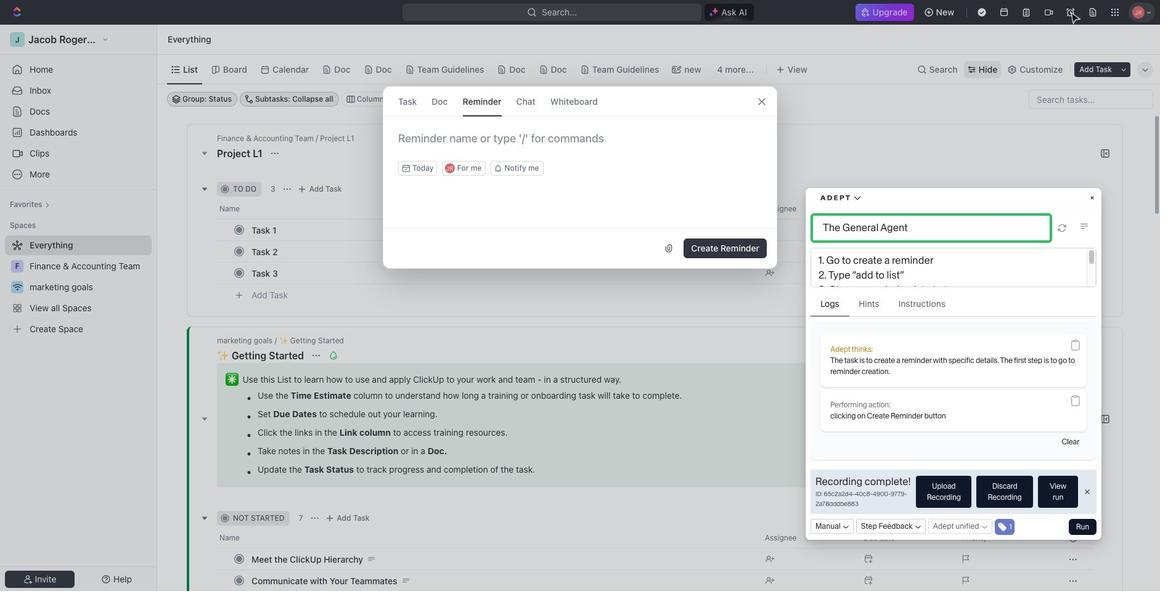 Task type: vqa. For each thing, say whether or not it's contained in the screenshot.
Search tasks... text field
yes



Task type: locate. For each thing, give the bounding box(es) containing it.
dialog
[[383, 86, 778, 269]]

Search tasks... text field
[[1030, 90, 1153, 109]]

tree
[[5, 236, 152, 339]]



Task type: describe. For each thing, give the bounding box(es) containing it.
tree inside sidebar "navigation"
[[5, 236, 152, 339]]

Reminder na﻿me or type '/' for commands text field
[[384, 131, 777, 161]]

sidebar navigation
[[0, 25, 157, 592]]



